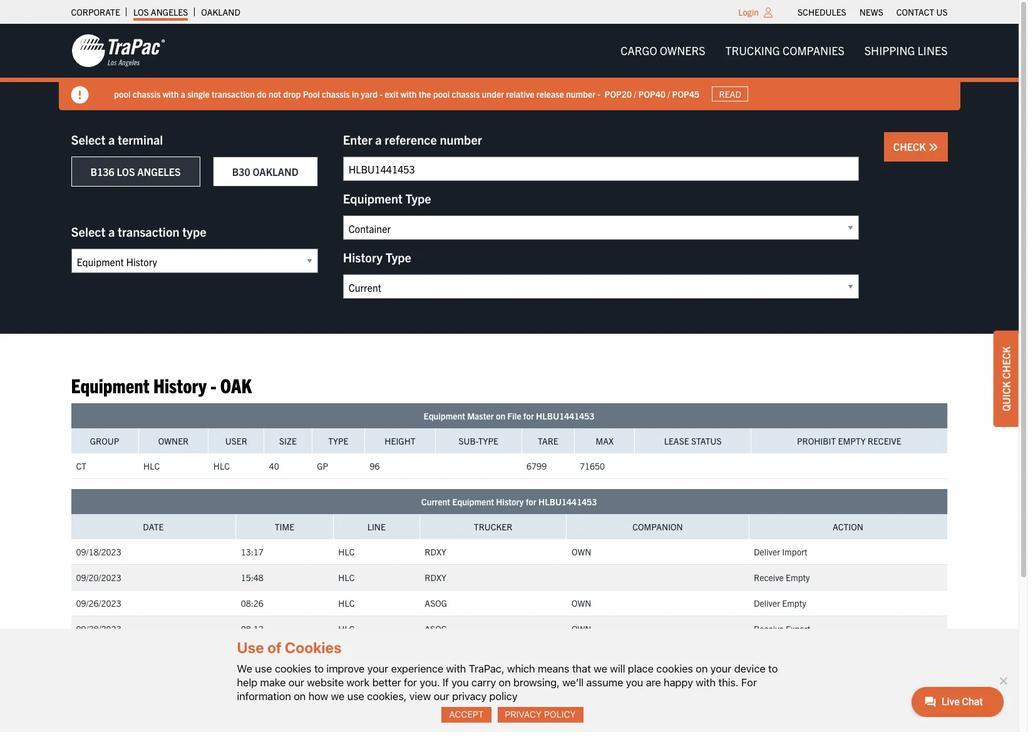 Task type: describe. For each thing, give the bounding box(es) containing it.
tare
[[538, 436, 559, 447]]

1 vertical spatial los
[[117, 165, 135, 178]]

96
[[370, 461, 380, 472]]

enter a reference number
[[343, 132, 482, 147]]

rdxy for 15:48
[[425, 572, 447, 583]]

privacy policy link
[[498, 707, 584, 723]]

0 vertical spatial solid image
[[71, 86, 89, 104]]

of
[[267, 639, 282, 657]]

corporate link
[[71, 3, 120, 21]]

1 horizontal spatial -
[[380, 88, 382, 99]]

1 vertical spatial our
[[434, 690, 450, 703]]

help
[[237, 676, 258, 689]]

trucking
[[726, 43, 780, 58]]

0 vertical spatial los
[[133, 6, 149, 18]]

1 horizontal spatial we
[[594, 663, 608, 675]]

trapac,
[[469, 663, 505, 675]]

height
[[385, 436, 416, 447]]

date
[[143, 521, 164, 533]]

drop
[[283, 88, 301, 99]]

71650
[[580, 461, 605, 472]]

deliver for deliver empty
[[754, 598, 781, 609]]

deliver import
[[754, 547, 808, 558]]

receive empty
[[754, 572, 810, 583]]

with up if
[[446, 663, 466, 675]]

history type
[[343, 249, 412, 265]]

menu bar containing schedules
[[792, 3, 955, 21]]

do
[[257, 88, 266, 99]]

assume
[[587, 676, 624, 689]]

0 vertical spatial oakland
[[201, 6, 241, 18]]

select for select a terminal
[[71, 132, 106, 147]]

hlc for 08:12
[[338, 624, 355, 635]]

asog for 08:26
[[425, 598, 447, 609]]

use
[[237, 639, 264, 657]]

this.
[[719, 676, 739, 689]]

contact
[[897, 6, 935, 18]]

check button
[[884, 132, 948, 162]]

on left file
[[496, 411, 506, 422]]

privacy policy
[[505, 709, 576, 720]]

place
[[628, 663, 654, 675]]

time
[[275, 521, 295, 533]]

1 horizontal spatial check
[[1000, 346, 1013, 379]]

a for select a terminal
[[108, 132, 115, 147]]

0 horizontal spatial number
[[440, 132, 482, 147]]

sub-
[[459, 436, 478, 447]]

are
[[646, 676, 661, 689]]

us
[[937, 6, 948, 18]]

trucking companies link
[[716, 38, 855, 63]]

that
[[572, 663, 591, 675]]

1 chassis from the left
[[132, 88, 160, 99]]

1 / from the left
[[634, 88, 636, 99]]

cargo owners link
[[611, 38, 716, 63]]

better
[[373, 676, 401, 689]]

a for select a transaction type
[[108, 224, 115, 239]]

deliver empty
[[754, 598, 807, 609]]

quick
[[1000, 381, 1013, 411]]

2 chassis from the left
[[322, 88, 350, 99]]

current equipment history for hlbu1441453
[[421, 496, 597, 508]]

type up 'gp'
[[328, 436, 349, 447]]

trucker
[[474, 521, 513, 533]]

no image
[[997, 675, 1010, 687]]

0 vertical spatial use
[[255, 663, 272, 675]]

enter
[[343, 132, 373, 147]]

with left the
[[400, 88, 417, 99]]

prohibit
[[797, 436, 836, 447]]

equipment for equipment master on file for hlbu1441453
[[424, 411, 466, 422]]

receive for receive export
[[754, 624, 784, 635]]

information
[[237, 690, 291, 703]]

status
[[692, 436, 722, 447]]

companies
[[783, 43, 845, 58]]

b30 oakland
[[232, 165, 299, 178]]

empty for deliver
[[783, 598, 807, 609]]

view
[[410, 690, 431, 703]]

los angeles link
[[133, 3, 188, 21]]

15:48
[[241, 572, 264, 583]]

1 pool from the left
[[114, 88, 130, 99]]

gp
[[317, 461, 328, 472]]

b136
[[91, 165, 114, 178]]

2 to from the left
[[769, 663, 778, 675]]

menu bar inside banner
[[611, 38, 958, 63]]

light image
[[764, 8, 773, 18]]

line
[[368, 521, 386, 533]]

lease
[[664, 436, 690, 447]]

40
[[269, 461, 279, 472]]

accept link
[[442, 707, 492, 723]]

corporate
[[71, 6, 120, 18]]

work
[[347, 676, 370, 689]]

1 vertical spatial angeles
[[137, 165, 181, 178]]

read
[[719, 88, 741, 100]]

single
[[187, 88, 209, 99]]

hlc for 13:17
[[338, 547, 355, 558]]

asog for 08:12
[[425, 624, 447, 635]]

banner containing cargo owners
[[0, 24, 1029, 110]]

1 cookies from the left
[[275, 663, 312, 675]]

schedules link
[[798, 3, 847, 21]]

pool
[[303, 88, 320, 99]]

08:26
[[241, 598, 264, 609]]

2 horizontal spatial history
[[496, 496, 524, 508]]

happy
[[664, 676, 693, 689]]

equipment master on file for hlbu1441453
[[424, 411, 595, 422]]

carry
[[472, 676, 496, 689]]

oakland link
[[201, 3, 241, 21]]

1 vertical spatial oakland
[[253, 165, 299, 178]]

how
[[309, 690, 328, 703]]

solid image inside check button
[[929, 142, 939, 152]]

equipment up trucker at the bottom left of the page
[[453, 496, 494, 508]]

policy
[[544, 709, 576, 720]]

2 your from the left
[[711, 663, 732, 675]]

yard
[[361, 88, 377, 99]]

means
[[538, 663, 570, 675]]

which
[[507, 663, 535, 675]]

news link
[[860, 3, 884, 21]]

under
[[482, 88, 504, 99]]

3 chassis from the left
[[452, 88, 480, 99]]

b136 los angeles
[[91, 165, 181, 178]]

you.
[[420, 676, 440, 689]]

use of cookies we use cookies to improve your experience with trapac, which means that we will place cookies on your device to help make our website work better for you. if you carry on browsing, we'll assume you are happy with this. for information on how we use cookies, view our privacy policy
[[237, 639, 778, 703]]

0 vertical spatial history
[[343, 249, 383, 265]]

hlc for 15:48
[[338, 572, 355, 583]]

on left device
[[696, 663, 708, 675]]

09/20/2023
[[76, 572, 121, 583]]

0 vertical spatial angeles
[[151, 6, 188, 18]]

equipment type
[[343, 190, 431, 206]]

accept
[[449, 709, 484, 720]]



Task type: vqa. For each thing, say whether or not it's contained in the screenshot.
The "Hlc" for 13:17
yes



Task type: locate. For each thing, give the bounding box(es) containing it.
with left "single"
[[162, 88, 179, 99]]

quick check
[[1000, 346, 1013, 411]]

angeles left oakland link
[[151, 6, 188, 18]]

2 vertical spatial for
[[404, 676, 417, 689]]

0 horizontal spatial use
[[255, 663, 272, 675]]

0 horizontal spatial chassis
[[132, 88, 160, 99]]

type down master
[[478, 436, 499, 447]]

current
[[421, 496, 451, 508]]

2 select from the top
[[71, 224, 106, 239]]

1 horizontal spatial use
[[347, 690, 365, 703]]

reference
[[385, 132, 437, 147]]

for down 6799
[[526, 496, 537, 508]]

you right if
[[452, 676, 469, 689]]

file
[[508, 411, 522, 422]]

a down b136
[[108, 224, 115, 239]]

to up website
[[314, 663, 324, 675]]

0 horizontal spatial -
[[211, 373, 216, 397]]

empty up export
[[783, 598, 807, 609]]

- left oak
[[211, 373, 216, 397]]

2 deliver from the top
[[754, 598, 781, 609]]

browsing,
[[514, 676, 560, 689]]

1 horizontal spatial solid image
[[929, 142, 939, 152]]

use up make
[[255, 663, 272, 675]]

empty down import on the right bottom of page
[[786, 572, 810, 583]]

owner
[[158, 436, 189, 447]]

0 horizontal spatial your
[[368, 663, 389, 675]]

1 vertical spatial number
[[440, 132, 482, 147]]

1 horizontal spatial you
[[626, 676, 644, 689]]

1 vertical spatial receive
[[754, 572, 784, 583]]

1 horizontal spatial chassis
[[322, 88, 350, 99]]

with left this.
[[696, 676, 716, 689]]

we
[[237, 663, 252, 675]]

0 vertical spatial our
[[289, 676, 304, 689]]

1 vertical spatial use
[[347, 690, 365, 703]]

equipment up group
[[71, 373, 150, 397]]

angeles
[[151, 6, 188, 18], [137, 165, 181, 178]]

-
[[380, 88, 382, 99], [598, 88, 601, 99], [211, 373, 216, 397]]

cargo owners
[[621, 43, 706, 58]]

oak
[[220, 373, 252, 397]]

will
[[610, 663, 626, 675]]

prohibit empty receive
[[797, 436, 902, 447]]

for right file
[[524, 411, 534, 422]]

pool
[[114, 88, 130, 99], [433, 88, 450, 99]]

Enter a reference number text field
[[343, 157, 859, 181]]

1 vertical spatial we
[[331, 690, 345, 703]]

use down work
[[347, 690, 365, 703]]

1 vertical spatial asog
[[425, 624, 447, 635]]

0 horizontal spatial we
[[331, 690, 345, 703]]

group
[[90, 436, 119, 447]]

for
[[742, 676, 757, 689]]

a left terminal
[[108, 132, 115, 147]]

0 horizontal spatial pool
[[114, 88, 130, 99]]

1 horizontal spatial oakland
[[253, 165, 299, 178]]

own for deliver import
[[572, 547, 592, 558]]

rdxy
[[425, 547, 447, 558], [425, 572, 447, 583]]

check inside button
[[894, 140, 929, 153]]

1 horizontal spatial our
[[434, 690, 450, 703]]

1 deliver from the top
[[754, 547, 781, 558]]

menu bar
[[792, 3, 955, 21], [611, 38, 958, 63]]

1 you from the left
[[452, 676, 469, 689]]

to right device
[[769, 663, 778, 675]]

chassis left under
[[452, 88, 480, 99]]

3 own from the top
[[572, 624, 592, 635]]

equipment for equipment history - oak
[[71, 373, 150, 397]]

1 vertical spatial solid image
[[929, 142, 939, 152]]

1 select from the top
[[71, 132, 106, 147]]

2 vertical spatial history
[[496, 496, 524, 508]]

2 vertical spatial own
[[572, 624, 592, 635]]

pool chassis with a single transaction  do not drop pool chassis in yard -  exit with the pool chassis under relative release number -  pop20 / pop40 / pop45
[[114, 88, 699, 99]]

0 horizontal spatial you
[[452, 676, 469, 689]]

asog
[[425, 598, 447, 609], [425, 624, 447, 635]]

companion
[[633, 521, 683, 533]]

2 you from the left
[[626, 676, 644, 689]]

0 vertical spatial rdxy
[[425, 547, 447, 558]]

0 horizontal spatial history
[[153, 373, 207, 397]]

1 asog from the top
[[425, 598, 447, 609]]

pop20
[[605, 88, 632, 99]]

to
[[314, 663, 324, 675], [769, 663, 778, 675]]

deliver for deliver import
[[754, 547, 781, 558]]

1 rdxy from the top
[[425, 547, 447, 558]]

0 horizontal spatial cookies
[[275, 663, 312, 675]]

0 vertical spatial we
[[594, 663, 608, 675]]

we up assume
[[594, 663, 608, 675]]

/ left pop40
[[634, 88, 636, 99]]

2 pool from the left
[[433, 88, 450, 99]]

deliver left import on the right bottom of page
[[754, 547, 781, 558]]

oakland right the b30 in the left top of the page
[[253, 165, 299, 178]]

a left "single"
[[181, 88, 185, 99]]

hlc for 08:26
[[338, 598, 355, 609]]

banner
[[0, 24, 1029, 110]]

for down 'experience'
[[404, 676, 417, 689]]

angeles down terminal
[[137, 165, 181, 178]]

menu bar containing cargo owners
[[611, 38, 958, 63]]

1 horizontal spatial /
[[668, 88, 670, 99]]

0 horizontal spatial to
[[314, 663, 324, 675]]

hlbu1441453 down 71650
[[539, 496, 597, 508]]

select down b136
[[71, 224, 106, 239]]

type for equipment type
[[406, 190, 431, 206]]

09/28/2023
[[76, 624, 121, 635]]

oakland right los angeles
[[201, 6, 241, 18]]

action
[[833, 521, 864, 533]]

2 cookies from the left
[[657, 663, 693, 675]]

with
[[162, 88, 179, 99], [400, 88, 417, 99], [446, 663, 466, 675], [696, 676, 716, 689]]

- left pop20
[[598, 88, 601, 99]]

select a transaction type
[[71, 224, 206, 239]]

b30
[[232, 165, 250, 178]]

empty for receive
[[786, 572, 810, 583]]

1 vertical spatial hlbu1441453
[[539, 496, 597, 508]]

select
[[71, 132, 106, 147], [71, 224, 106, 239]]

transaction
[[211, 88, 255, 99], [118, 224, 180, 239]]

exit
[[384, 88, 398, 99]]

not
[[268, 88, 281, 99]]

0 vertical spatial menu bar
[[792, 3, 955, 21]]

hlc
[[144, 461, 160, 472], [214, 461, 230, 472], [338, 547, 355, 558], [338, 572, 355, 583], [338, 598, 355, 609], [338, 624, 355, 635]]

equipment up sub-
[[424, 411, 466, 422]]

0 vertical spatial receive
[[868, 436, 902, 447]]

equipment for equipment type
[[343, 190, 403, 206]]

1 horizontal spatial your
[[711, 663, 732, 675]]

1 vertical spatial for
[[526, 496, 537, 508]]

0 vertical spatial check
[[894, 140, 929, 153]]

shipping lines link
[[855, 38, 958, 63]]

0 horizontal spatial transaction
[[118, 224, 180, 239]]

deliver
[[754, 547, 781, 558], [754, 598, 781, 609]]

menu bar up shipping
[[792, 3, 955, 21]]

shipping lines
[[865, 43, 948, 58]]

1 vertical spatial menu bar
[[611, 38, 958, 63]]

you
[[452, 676, 469, 689], [626, 676, 644, 689]]

/ left "pop45"
[[668, 88, 670, 99]]

deliver down receive empty
[[754, 598, 781, 609]]

we
[[594, 663, 608, 675], [331, 690, 345, 703]]

privacy
[[452, 690, 487, 703]]

a for enter a reference number
[[375, 132, 382, 147]]

2 rdxy from the top
[[425, 572, 447, 583]]

type for history type
[[386, 249, 412, 265]]

experience
[[391, 663, 444, 675]]

09/26/2023
[[76, 598, 121, 609]]

chassis up terminal
[[132, 88, 160, 99]]

1 own from the top
[[572, 547, 592, 558]]

1 horizontal spatial pool
[[433, 88, 450, 99]]

device
[[735, 663, 766, 675]]

1 vertical spatial deliver
[[754, 598, 781, 609]]

we'll
[[563, 676, 584, 689]]

in
[[352, 88, 359, 99]]

pool right the
[[433, 88, 450, 99]]

hlc for hlc
[[214, 461, 230, 472]]

1 vertical spatial empty
[[786, 572, 810, 583]]

0 vertical spatial hlbu1441453
[[536, 411, 595, 422]]

login
[[739, 6, 759, 18]]

release
[[536, 88, 564, 99]]

select for select a transaction type
[[71, 224, 106, 239]]

number right release
[[566, 88, 596, 99]]

1 horizontal spatial number
[[566, 88, 596, 99]]

contact us
[[897, 6, 948, 18]]

0 vertical spatial select
[[71, 132, 106, 147]]

1 horizontal spatial history
[[343, 249, 383, 265]]

los right b136
[[117, 165, 135, 178]]

1 vertical spatial select
[[71, 224, 106, 239]]

chassis left in
[[322, 88, 350, 99]]

2 horizontal spatial -
[[598, 88, 601, 99]]

1 vertical spatial check
[[1000, 346, 1013, 379]]

website
[[307, 676, 344, 689]]

1 vertical spatial history
[[153, 373, 207, 397]]

our right make
[[289, 676, 304, 689]]

2 vertical spatial empty
[[783, 598, 807, 609]]

you down place
[[626, 676, 644, 689]]

menu bar down light image
[[611, 38, 958, 63]]

transaction left type
[[118, 224, 180, 239]]

0 horizontal spatial /
[[634, 88, 636, 99]]

chassis
[[132, 88, 160, 99], [322, 88, 350, 99], [452, 88, 480, 99]]

own
[[572, 547, 592, 558], [572, 598, 592, 609], [572, 624, 592, 635]]

select up b136
[[71, 132, 106, 147]]

0 vertical spatial deliver
[[754, 547, 781, 558]]

los
[[133, 6, 149, 18], [117, 165, 135, 178]]

make
[[260, 676, 286, 689]]

13:17
[[241, 547, 264, 558]]

import
[[783, 547, 808, 558]]

transaction left do
[[211, 88, 255, 99]]

on left how
[[294, 690, 306, 703]]

empty for prohibit
[[838, 436, 866, 447]]

1 horizontal spatial cookies
[[657, 663, 693, 675]]

0 vertical spatial asog
[[425, 598, 447, 609]]

your up better
[[368, 663, 389, 675]]

empty right prohibit
[[838, 436, 866, 447]]

terminal
[[118, 132, 163, 147]]

0 vertical spatial for
[[524, 411, 534, 422]]

pool down los angeles image
[[114, 88, 130, 99]]

quick check link
[[994, 331, 1019, 427]]

0 horizontal spatial oakland
[[201, 6, 241, 18]]

0 vertical spatial own
[[572, 547, 592, 558]]

footer
[[0, 690, 1019, 732]]

number inside banner
[[566, 88, 596, 99]]

cookies up happy
[[657, 663, 693, 675]]

shipping
[[865, 43, 916, 58]]

we down website
[[331, 690, 345, 703]]

solid image
[[71, 86, 89, 104], [929, 142, 939, 152]]

export
[[786, 624, 811, 635]]

your up this.
[[711, 663, 732, 675]]

the
[[419, 88, 431, 99]]

1 horizontal spatial transaction
[[211, 88, 255, 99]]

number right reference
[[440, 132, 482, 147]]

hlbu1441453 up tare
[[536, 411, 595, 422]]

2 horizontal spatial chassis
[[452, 88, 480, 99]]

if
[[443, 676, 449, 689]]

equipment up history type
[[343, 190, 403, 206]]

2 asog from the top
[[425, 624, 447, 635]]

login link
[[739, 6, 759, 18]]

- left exit
[[380, 88, 382, 99]]

type down enter a reference number at the top
[[406, 190, 431, 206]]

type
[[182, 224, 206, 239]]

cookies up make
[[275, 663, 312, 675]]

2 / from the left
[[668, 88, 670, 99]]

los up los angeles image
[[133, 6, 149, 18]]

rdxy for 13:17
[[425, 547, 447, 558]]

0 horizontal spatial our
[[289, 676, 304, 689]]

on up policy
[[499, 676, 511, 689]]

on
[[496, 411, 506, 422], [696, 663, 708, 675], [499, 676, 511, 689], [294, 690, 306, 703]]

type for sub-type
[[478, 436, 499, 447]]

own for deliver empty
[[572, 598, 592, 609]]

0 vertical spatial transaction
[[211, 88, 255, 99]]

0 vertical spatial empty
[[838, 436, 866, 447]]

1 horizontal spatial to
[[769, 663, 778, 675]]

own for receive export
[[572, 624, 592, 635]]

our
[[289, 676, 304, 689], [434, 690, 450, 703]]

a right enter
[[375, 132, 382, 147]]

max
[[596, 436, 614, 447]]

cookies,
[[367, 690, 407, 703]]

receive
[[868, 436, 902, 447], [754, 572, 784, 583], [754, 624, 784, 635]]

for inside use of cookies we use cookies to improve your experience with trapac, which means that we will place cookies on your device to help make our website work better for you. if you carry on browsing, we'll assume you are happy with this. for information on how we use cookies, view our privacy policy
[[404, 676, 417, 689]]

/
[[634, 88, 636, 99], [668, 88, 670, 99]]

type
[[406, 190, 431, 206], [386, 249, 412, 265], [328, 436, 349, 447], [478, 436, 499, 447]]

1 vertical spatial transaction
[[118, 224, 180, 239]]

6799
[[527, 461, 547, 472]]

2 vertical spatial receive
[[754, 624, 784, 635]]

0 horizontal spatial solid image
[[71, 86, 89, 104]]

for
[[524, 411, 534, 422], [526, 496, 537, 508], [404, 676, 417, 689]]

1 to from the left
[[314, 663, 324, 675]]

type down equipment type
[[386, 249, 412, 265]]

los angeles image
[[71, 33, 165, 68]]

1 your from the left
[[368, 663, 389, 675]]

2 own from the top
[[572, 598, 592, 609]]

1 vertical spatial rdxy
[[425, 572, 447, 583]]

1 vertical spatial own
[[572, 598, 592, 609]]

0 vertical spatial number
[[566, 88, 596, 99]]

our down if
[[434, 690, 450, 703]]

receive for receive empty
[[754, 572, 784, 583]]

0 horizontal spatial check
[[894, 140, 929, 153]]



